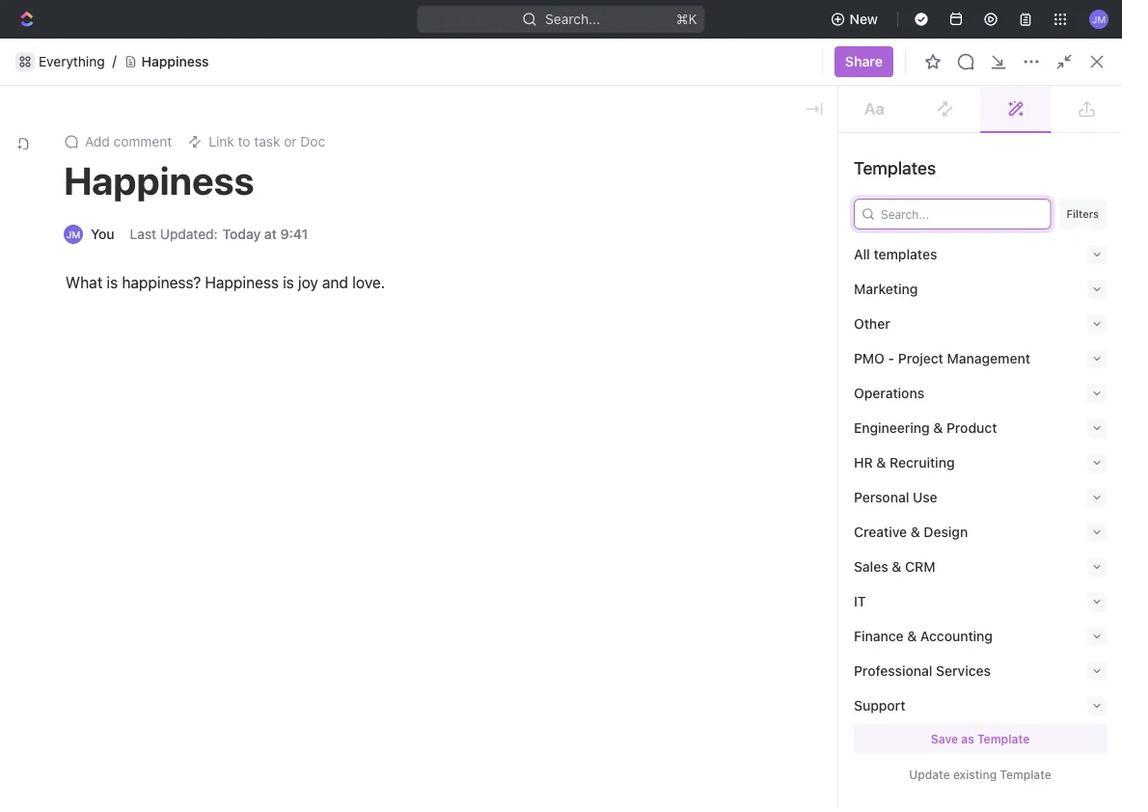 Task type: locate. For each thing, give the bounding box(es) containing it.
new right search docs
[[1046, 83, 1074, 98]]

to right want
[[439, 45, 452, 61]]

row
[[269, 737, 1122, 769]]

template
[[854, 196, 911, 212], [977, 732, 1030, 746], [1000, 769, 1051, 782]]

last updated: today at 9:41
[[130, 226, 308, 242]]

share
[[845, 54, 883, 69]]

1 horizontal spatial to
[[439, 45, 452, 61]]

services
[[936, 663, 991, 679]]

row containing date updated
[[269, 737, 1122, 769]]

1 vertical spatial new
[[1046, 83, 1074, 98]]

1 vertical spatial doc
[[300, 134, 325, 150]]

docs down 'inbox'
[[46, 195, 79, 211]]

to for link to task or doc
[[238, 134, 250, 150]]

0 horizontal spatial to
[[238, 134, 250, 150]]

& right hr
[[876, 455, 886, 471]]

& left "product" on the bottom right of page
[[933, 420, 943, 436]]

1 column header from the left
[[269, 737, 290, 769]]

column header
[[269, 737, 290, 769], [290, 737, 628, 769], [628, 737, 821, 769]]

doc inside dropdown button
[[300, 134, 325, 150]]

marketing
[[854, 281, 918, 297]]

everything
[[39, 54, 105, 70]]

new button
[[823, 4, 890, 35]]

professional services
[[854, 663, 991, 679]]

9:41
[[280, 226, 308, 242]]

1 vertical spatial template
[[977, 732, 1030, 746]]

hr
[[854, 455, 873, 471]]

love.
[[352, 274, 385, 292]]

&
[[933, 420, 943, 436], [876, 455, 886, 471], [911, 524, 920, 540], [892, 559, 902, 575], [907, 629, 917, 645]]

introduction to this template • in coursework
[[729, 196, 1014, 212]]

new inside new 'button'
[[850, 11, 878, 27]]

other
[[854, 316, 890, 332]]

inbox link
[[8, 155, 237, 186]]

filters
[[1067, 208, 1099, 220]]

is left joy
[[283, 274, 294, 292]]

is right what at the left
[[107, 274, 118, 292]]

save
[[931, 732, 958, 746]]

happiness down today
[[205, 274, 279, 292]]

do
[[357, 45, 374, 61]]

getting
[[320, 258, 366, 274]]

templates
[[874, 247, 937, 262]]

docs link
[[8, 188, 237, 219]]

happiness up comment
[[141, 54, 209, 70]]

Search... text field
[[865, 200, 1045, 229]]

sidebar navigation
[[0, 68, 246, 809]]

0 horizontal spatial date
[[833, 746, 858, 760]]

docs right search
[[982, 83, 1015, 98]]

do you want to enable browser notifications? enable hide this
[[357, 45, 766, 61]]

professional
[[854, 663, 933, 679]]

0 vertical spatial doc
[[1078, 83, 1103, 98]]

& left design
[[911, 524, 920, 540]]

getting started guide
[[320, 258, 456, 274]]

0 horizontal spatial doc
[[300, 134, 325, 150]]

2 horizontal spatial docs
[[982, 83, 1015, 98]]

in
[[925, 196, 936, 212]]

coursework
[[939, 196, 1014, 212]]

link
[[209, 134, 234, 150]]

want
[[405, 45, 435, 61]]

docs
[[281, 83, 313, 98], [982, 83, 1015, 98], [46, 195, 79, 211]]

getting started guide link
[[286, 251, 674, 282]]

doc down jm dropdown button
[[1078, 83, 1103, 98]]

you
[[91, 226, 114, 242]]

⌘k
[[676, 11, 697, 27]]

to right link
[[238, 134, 250, 150]]

0 vertical spatial new
[[850, 11, 878, 27]]

happiness
[[141, 54, 209, 70], [64, 158, 254, 203], [205, 274, 279, 292]]

0 horizontal spatial is
[[107, 274, 118, 292]]

1 horizontal spatial date
[[987, 746, 1013, 760]]

2 vertical spatial template
[[1000, 769, 1051, 782]]

engineering & product
[[854, 420, 997, 436]]

template left •
[[854, 196, 911, 212]]

enable
[[455, 45, 498, 61]]

add
[[85, 134, 110, 150]]

template up date viewed
[[977, 732, 1030, 746]]

last
[[130, 226, 156, 242]]

personal use
[[854, 490, 938, 506]]

date inside 'date viewed' button
[[987, 746, 1013, 760]]

2 vertical spatial happiness
[[205, 274, 279, 292]]

& for creative
[[911, 524, 920, 540]]

jm left you at the left top
[[66, 229, 80, 240]]

1 date from the left
[[833, 746, 858, 760]]

& for sales
[[892, 559, 902, 575]]

home
[[46, 130, 83, 146]]

docs inside button
[[982, 83, 1015, 98]]

happiness down comment
[[64, 158, 254, 203]]

& for hr
[[876, 455, 886, 471]]

to inside dropdown button
[[238, 134, 250, 150]]

new up share
[[850, 11, 878, 27]]

or
[[284, 134, 297, 150]]

date left updated in the right bottom of the page
[[833, 746, 858, 760]]

2 is from the left
[[283, 274, 294, 292]]

save as template
[[931, 732, 1030, 746]]

operations
[[854, 385, 924, 401]]

comment
[[113, 134, 172, 150]]

& for finance
[[907, 629, 917, 645]]

1 horizontal spatial doc
[[1078, 83, 1103, 98]]

1 vertical spatial to
[[238, 134, 250, 150]]

0 horizontal spatial new
[[850, 11, 878, 27]]

1 is from the left
[[107, 274, 118, 292]]

1 horizontal spatial is
[[283, 274, 294, 292]]

date inside date updated "button"
[[833, 746, 858, 760]]

doc right or
[[300, 134, 325, 150]]

jm up new doc at the top right
[[1092, 13, 1106, 24]]

dashboards link
[[8, 221, 237, 252]]

0 horizontal spatial docs
[[46, 195, 79, 211]]

0 vertical spatial jm
[[1092, 13, 1106, 24]]

2 vertical spatial to
[[808, 196, 820, 212]]

docs inside 'link'
[[46, 195, 79, 211]]

1 horizontal spatial jm
[[1092, 13, 1106, 24]]

accounting
[[920, 629, 993, 645]]

new for new
[[850, 11, 878, 27]]

jm inside dropdown button
[[1092, 13, 1106, 24]]

date
[[833, 746, 858, 760], [987, 746, 1013, 760]]

everything link
[[39, 54, 105, 70]]

3 column header from the left
[[628, 737, 821, 769]]

creative & design
[[854, 524, 968, 540]]

joy
[[298, 274, 318, 292]]

personal
[[854, 490, 909, 506]]

management
[[947, 351, 1030, 367]]

finance
[[854, 629, 904, 645]]

support
[[854, 698, 906, 714]]

& left "crm"
[[892, 559, 902, 575]]

date updated button
[[821, 738, 918, 768]]

is
[[107, 274, 118, 292], [283, 274, 294, 292]]

engineering
[[854, 420, 930, 436]]

template down 'date viewed' button
[[1000, 769, 1051, 782]]

add comment
[[85, 134, 172, 150]]

docs up or
[[281, 83, 313, 98]]

new inside new doc button
[[1046, 83, 1074, 98]]

& right finance
[[907, 629, 917, 645]]

1 horizontal spatial new
[[1046, 83, 1074, 98]]

& for engineering
[[933, 420, 943, 436]]

date down save as template
[[987, 746, 1013, 760]]

2 date from the left
[[987, 746, 1013, 760]]

0 vertical spatial to
[[439, 45, 452, 61]]

0 horizontal spatial jm
[[66, 229, 80, 240]]

this
[[824, 196, 850, 212]]

project
[[898, 351, 944, 367]]

2 horizontal spatial to
[[808, 196, 820, 212]]

to left this
[[808, 196, 820, 212]]

new for new doc
[[1046, 83, 1074, 98]]



Task type: describe. For each thing, give the bounding box(es) containing it.
viewed
[[1016, 746, 1054, 760]]

guide
[[420, 258, 456, 274]]

templates
[[854, 157, 936, 178]]

at
[[264, 226, 277, 242]]

dashboards
[[46, 228, 121, 244]]

recruiting
[[890, 455, 955, 471]]

crm
[[905, 559, 935, 575]]

update existing template
[[909, 769, 1051, 782]]

creative
[[854, 524, 907, 540]]

1 horizontal spatial docs
[[281, 83, 313, 98]]

browser
[[502, 45, 553, 61]]

filters button
[[1059, 199, 1107, 230]]

it
[[854, 594, 866, 610]]

happiness?
[[122, 274, 201, 292]]

sales & crm
[[854, 559, 935, 575]]

existing
[[953, 769, 997, 782]]

date updated
[[833, 746, 907, 760]]

date for date viewed
[[987, 746, 1013, 760]]

enable
[[656, 45, 699, 61]]

0 vertical spatial happiness
[[141, 54, 209, 70]]

notifications?
[[557, 45, 643, 61]]

this
[[742, 45, 766, 61]]

2 column header from the left
[[290, 737, 628, 769]]

updated
[[862, 746, 907, 760]]

Search by name... text field
[[904, 700, 1055, 729]]

today
[[222, 226, 261, 242]]

design
[[924, 524, 968, 540]]

started
[[370, 258, 416, 274]]

to for introduction to this template • in coursework
[[808, 196, 820, 212]]

template for save as template
[[977, 732, 1030, 746]]

product
[[947, 420, 997, 436]]

search...
[[545, 11, 600, 27]]

pmo
[[854, 351, 885, 367]]

as
[[961, 732, 974, 746]]

new doc button
[[1034, 75, 1114, 106]]

and
[[322, 274, 348, 292]]

pmo - project management
[[854, 351, 1030, 367]]

-
[[888, 351, 895, 367]]

updated:
[[160, 226, 218, 242]]

•
[[915, 197, 921, 212]]

doc inside button
[[1078, 83, 1103, 98]]

what
[[66, 274, 103, 292]]

link to task or doc
[[209, 134, 325, 150]]

inbox
[[46, 163, 80, 179]]

what is happiness? happiness is joy and love.
[[66, 274, 389, 292]]

0 vertical spatial template
[[854, 196, 911, 212]]

1 vertical spatial happiness
[[64, 158, 254, 203]]

update
[[909, 769, 950, 782]]

1 vertical spatial jm
[[66, 229, 80, 240]]

task
[[254, 134, 280, 150]]

template for update existing template
[[1000, 769, 1051, 782]]

hr & recruiting
[[854, 455, 955, 471]]

search docs button
[[907, 75, 1026, 106]]

finance & accounting
[[854, 629, 993, 645]]

sales
[[854, 559, 888, 575]]

search
[[934, 83, 979, 98]]

new doc
[[1046, 83, 1103, 98]]

date viewed
[[987, 746, 1054, 760]]

hide
[[709, 45, 739, 61]]

date for date updated
[[833, 746, 858, 760]]

date viewed button
[[976, 738, 1083, 768]]

search docs
[[934, 83, 1015, 98]]

home link
[[8, 123, 237, 153]]

use
[[913, 490, 938, 506]]

introduction
[[729, 196, 804, 212]]

all
[[854, 247, 870, 262]]

link to task or doc button
[[180, 128, 333, 155]]

jm button
[[1084, 4, 1114, 35]]

you
[[378, 45, 401, 61]]

all templates
[[854, 247, 937, 262]]



Task type: vqa. For each thing, say whether or not it's contained in the screenshot.
Link to task or Doc to
yes



